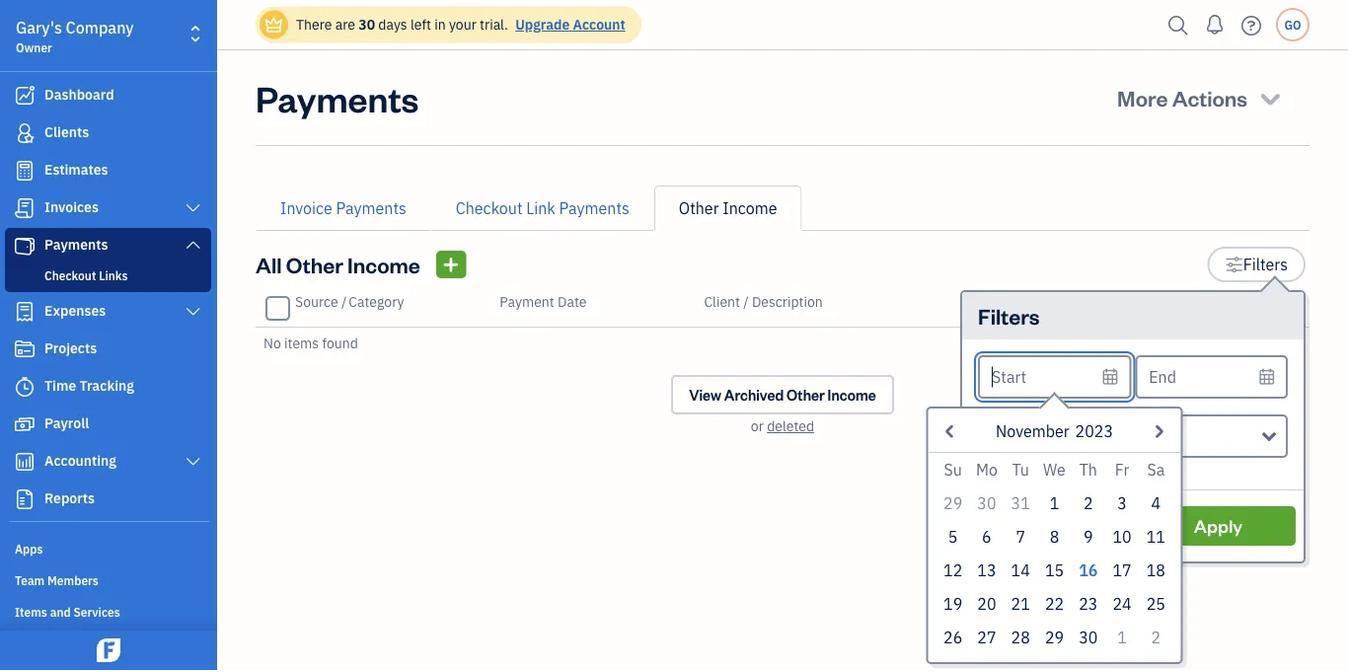 Task type: vqa. For each thing, say whether or not it's contained in the screenshot.
Time
yes



Task type: locate. For each thing, give the bounding box(es) containing it.
1 / from the left
[[342, 293, 347, 311]]

sa
[[1148, 460, 1165, 480]]

0 vertical spatial checkout
[[456, 198, 523, 219]]

24
[[1113, 594, 1132, 615]]

0 vertical spatial 29 button
[[936, 487, 970, 520]]

14
[[1012, 560, 1031, 581]]

0 vertical spatial 29
[[944, 493, 963, 514]]

chevron large down image
[[184, 237, 202, 253], [184, 304, 202, 320]]

clients
[[44, 123, 89, 141]]

0 horizontal spatial other
[[286, 250, 343, 278]]

1 chevron large down image from the top
[[184, 200, 202, 216]]

estimates link
[[5, 153, 211, 189]]

chevron large down image inside the payments link
[[184, 237, 202, 253]]

go to help image
[[1236, 10, 1268, 40]]

/ right the source on the left top of the page
[[342, 293, 347, 311]]

deleted
[[767, 417, 815, 435]]

client / description
[[704, 293, 823, 311]]

1 vertical spatial 1
[[1118, 627, 1127, 648]]

2 horizontal spatial 30
[[1079, 627, 1098, 648]]

30 button down 23
[[1072, 621, 1106, 655]]

0 vertical spatial 1 button
[[1038, 487, 1072, 520]]

items
[[284, 334, 319, 352]]

29 up 5 button
[[944, 493, 963, 514]]

payroll
[[44, 414, 89, 432]]

su
[[944, 460, 962, 480]]

1 vertical spatial 29 button
[[1038, 621, 1072, 655]]

0 horizontal spatial 1
[[1050, 493, 1060, 514]]

16 button
[[1072, 554, 1106, 587]]

1 vertical spatial chevron large down image
[[184, 304, 202, 320]]

0 vertical spatial other
[[679, 198, 719, 219]]

Start date in MM/DD/YYYY format text field
[[978, 355, 1132, 399]]

money image
[[13, 415, 37, 434]]

1 chevron large down image from the top
[[184, 237, 202, 253]]

1 vertical spatial checkout
[[44, 268, 96, 283]]

members
[[47, 573, 99, 588]]

30 button down mo
[[970, 487, 1004, 520]]

filters inside dropdown button
[[1244, 254, 1288, 275]]

and
[[50, 604, 71, 620]]

2 button down 25
[[1140, 621, 1173, 655]]

other up deleted
[[787, 386, 825, 404]]

26 button
[[936, 621, 970, 655]]

1 horizontal spatial other
[[679, 198, 719, 219]]

28 button
[[1004, 621, 1038, 655]]

chevron large down image for accounting
[[184, 454, 202, 470]]

payments up checkout links
[[44, 235, 108, 254]]

payment date button
[[500, 293, 587, 311]]

1 vertical spatial other
[[286, 250, 343, 278]]

2 horizontal spatial other
[[787, 386, 825, 404]]

23 button
[[1072, 587, 1106, 621]]

11 button
[[1140, 520, 1173, 554]]

november
[[996, 421, 1070, 442]]

grid
[[936, 453, 1173, 655]]

29 button down su
[[936, 487, 970, 520]]

client image
[[13, 123, 37, 143]]

0 vertical spatial 1
[[1050, 493, 1060, 514]]

invoice payments
[[280, 198, 407, 219]]

payroll link
[[5, 407, 211, 442]]

7 button
[[1004, 520, 1038, 554]]

items and services link
[[5, 596, 211, 626]]

2 chevron large down image from the top
[[184, 454, 202, 470]]

0 horizontal spatial /
[[342, 293, 347, 311]]

2 vertical spatial 30
[[1079, 627, 1098, 648]]

more actions
[[1118, 83, 1248, 112]]

19 button
[[936, 587, 970, 621]]

timer image
[[13, 377, 37, 397]]

11
[[1147, 527, 1166, 547]]

1 vertical spatial income
[[348, 250, 420, 278]]

2 horizontal spatial income
[[828, 386, 876, 404]]

/ for category
[[342, 293, 347, 311]]

filters up start date in mm/dd/yyyy format text box at the bottom right of the page
[[978, 302, 1040, 330]]

0 horizontal spatial 30 button
[[970, 487, 1004, 520]]

10
[[1113, 527, 1132, 547]]

days
[[378, 15, 407, 34]]

1 button down we on the bottom right
[[1038, 487, 1072, 520]]

chart image
[[13, 452, 37, 472]]

29
[[944, 493, 963, 514], [1045, 627, 1064, 648]]

team members
[[15, 573, 99, 588]]

chevron large down image
[[184, 200, 202, 216], [184, 454, 202, 470]]

other income
[[679, 198, 777, 219]]

1 horizontal spatial /
[[744, 293, 749, 311]]

source / category
[[295, 293, 404, 311]]

grid containing su
[[936, 453, 1173, 655]]

2 for topmost 2 button
[[1084, 493, 1093, 514]]

all
[[256, 250, 282, 278]]

filters up amount
[[1244, 254, 1288, 275]]

settings image
[[1226, 253, 1244, 276]]

0 horizontal spatial 29
[[944, 493, 963, 514]]

0 vertical spatial 2
[[1084, 493, 1093, 514]]

expenses link
[[5, 294, 211, 330]]

project image
[[13, 340, 37, 359]]

16
[[1079, 560, 1098, 581]]

clear button
[[978, 506, 1133, 546]]

gary's
[[16, 17, 62, 38]]

29 button
[[936, 487, 970, 520], [1038, 621, 1072, 655]]

invoices
[[44, 198, 99, 216]]

chevron large down image for invoices
[[184, 200, 202, 216]]

other up the client
[[679, 198, 719, 219]]

6 button
[[970, 520, 1004, 554]]

1 horizontal spatial 30
[[978, 493, 997, 514]]

payments inside main element
[[44, 235, 108, 254]]

29 down 22 "button"
[[1045, 627, 1064, 648]]

2 for bottommost 2 button
[[1152, 627, 1161, 648]]

1
[[1050, 493, 1060, 514], [1118, 627, 1127, 648]]

30 down 23 button
[[1079, 627, 1098, 648]]

1 vertical spatial 30 button
[[1072, 621, 1106, 655]]

checkout link payments
[[456, 198, 630, 219]]

checkout up 'expenses'
[[44, 268, 96, 283]]

0 vertical spatial income
[[723, 198, 777, 219]]

no
[[264, 334, 281, 352]]

1 horizontal spatial 29
[[1045, 627, 1064, 648]]

0 horizontal spatial 2 button
[[1072, 487, 1106, 520]]

amount
[[1253, 293, 1302, 311]]

expense image
[[13, 302, 37, 322]]

checkout for checkout links
[[44, 268, 96, 283]]

2 button up '9' at right bottom
[[1072, 487, 1106, 520]]

chevron large down image inside accounting link
[[184, 454, 202, 470]]

income inside the other income link
[[723, 198, 777, 219]]

checkout for checkout link payments
[[456, 198, 523, 219]]

1 horizontal spatial filters
[[1244, 254, 1288, 275]]

1 down 24
[[1118, 627, 1127, 648]]

0 horizontal spatial checkout
[[44, 268, 96, 283]]

0 horizontal spatial 29 button
[[936, 487, 970, 520]]

1 vertical spatial chevron large down image
[[184, 454, 202, 470]]

1 horizontal spatial checkout
[[456, 198, 523, 219]]

1 vertical spatial 29
[[1045, 627, 1064, 648]]

30 button
[[970, 487, 1004, 520], [1072, 621, 1106, 655]]

chevron large down image for payments
[[184, 237, 202, 253]]

go
[[1285, 17, 1302, 33]]

items and services
[[15, 604, 120, 620]]

apply button
[[1141, 506, 1296, 546]]

2 down 25 button
[[1152, 627, 1161, 648]]

payments down are
[[256, 74, 419, 121]]

checkout links
[[44, 268, 128, 283]]

5
[[949, 527, 958, 547]]

2 vertical spatial other
[[787, 386, 825, 404]]

gary's company owner
[[16, 17, 134, 55]]

1 button
[[1038, 487, 1072, 520], [1106, 621, 1140, 655]]

0 horizontal spatial 30
[[359, 15, 375, 34]]

payments link
[[5, 228, 211, 264]]

12 button
[[936, 554, 970, 587]]

income
[[723, 198, 777, 219], [348, 250, 420, 278], [828, 386, 876, 404]]

1 horizontal spatial 2
[[1152, 627, 1161, 648]]

0 horizontal spatial filters
[[978, 302, 1040, 330]]

1 vertical spatial 1 button
[[1106, 621, 1140, 655]]

1 vertical spatial 2
[[1152, 627, 1161, 648]]

chevrondown image
[[1257, 84, 1284, 112]]

1 vertical spatial filters
[[978, 302, 1040, 330]]

21 button
[[1004, 587, 1038, 621]]

30 down mo
[[978, 493, 997, 514]]

22
[[1045, 594, 1064, 615]]

1 button down 24
[[1106, 621, 1140, 655]]

2 down th
[[1084, 493, 1093, 514]]

category
[[349, 293, 404, 311]]

report image
[[13, 490, 37, 509]]

payment date
[[500, 293, 587, 311]]

2 chevron large down image from the top
[[184, 304, 202, 320]]

crown image
[[264, 14, 284, 35]]

checkout inside main element
[[44, 268, 96, 283]]

/ right the client
[[744, 293, 749, 311]]

0 vertical spatial 30
[[359, 15, 375, 34]]

0 vertical spatial chevron large down image
[[184, 237, 202, 253]]

0 vertical spatial chevron large down image
[[184, 200, 202, 216]]

other
[[679, 198, 719, 219], [286, 250, 343, 278], [787, 386, 825, 404]]

other up the source on the left top of the page
[[286, 250, 343, 278]]

2 / from the left
[[744, 293, 749, 311]]

17 button
[[1106, 554, 1140, 587]]

chevron large down image up reports link
[[184, 454, 202, 470]]

1 up clear
[[1050, 493, 1060, 514]]

1 horizontal spatial 1
[[1118, 627, 1127, 648]]

checkout
[[456, 198, 523, 219], [44, 268, 96, 283]]

1 horizontal spatial 30 button
[[1072, 621, 1106, 655]]

13 button
[[970, 554, 1004, 587]]

1 horizontal spatial 2 button
[[1140, 621, 1173, 655]]

18 button
[[1140, 554, 1173, 587]]

date
[[558, 293, 587, 311]]

upgrade
[[516, 15, 570, 34]]

checkout link payments link
[[431, 186, 654, 231]]

checkout left link
[[456, 198, 523, 219]]

2 vertical spatial income
[[828, 386, 876, 404]]

0 vertical spatial 30 button
[[970, 487, 1004, 520]]

payment image
[[13, 236, 37, 256]]

0 vertical spatial filters
[[1244, 254, 1288, 275]]

chevron large down image up the payments link
[[184, 200, 202, 216]]

1 horizontal spatial income
[[723, 198, 777, 219]]

filters button
[[1208, 247, 1306, 282]]

30 right are
[[359, 15, 375, 34]]

29 button down 22
[[1038, 621, 1072, 655]]

payment
[[500, 293, 555, 311]]

5 button
[[936, 520, 970, 554]]

view
[[689, 386, 722, 404]]

0 horizontal spatial 2
[[1084, 493, 1093, 514]]

add new other income entry image
[[442, 253, 460, 276]]

/ for description
[[744, 293, 749, 311]]

10 button
[[1106, 520, 1140, 554]]

left
[[411, 15, 431, 34]]

1 horizontal spatial 29 button
[[1038, 621, 1072, 655]]

0 horizontal spatial 1 button
[[1038, 487, 1072, 520]]

filters
[[1244, 254, 1288, 275], [978, 302, 1040, 330]]



Task type: describe. For each thing, give the bounding box(es) containing it.
2023
[[1076, 421, 1114, 442]]

20 button
[[970, 587, 1004, 621]]

4
[[1152, 493, 1161, 514]]

links
[[99, 268, 128, 283]]

18
[[1147, 560, 1166, 581]]

projects
[[44, 339, 97, 357]]

dashboard image
[[13, 86, 37, 106]]

13
[[978, 560, 997, 581]]

notifications image
[[1200, 5, 1231, 44]]

payments right link
[[559, 198, 630, 219]]

27 button
[[970, 621, 1004, 655]]

income inside "view archived other income" link
[[828, 386, 876, 404]]

trial.
[[480, 15, 508, 34]]

more
[[1118, 83, 1168, 112]]

23
[[1079, 594, 1098, 615]]

7
[[1016, 527, 1026, 547]]

owner
[[16, 39, 52, 55]]

amount button
[[1253, 293, 1302, 311]]

go button
[[1277, 8, 1310, 41]]

more actions button
[[1100, 74, 1302, 121]]

team
[[15, 573, 45, 588]]

27
[[978, 627, 997, 648]]

th
[[1080, 460, 1098, 480]]

17
[[1113, 560, 1132, 581]]

4 button
[[1140, 487, 1173, 520]]

accounting link
[[5, 444, 211, 480]]

0 horizontal spatial income
[[348, 250, 420, 278]]

reports link
[[5, 482, 211, 517]]

31 button
[[1004, 487, 1038, 520]]

0 vertical spatial 2 button
[[1072, 487, 1106, 520]]

1 vertical spatial 30
[[978, 493, 997, 514]]

upgrade account link
[[512, 15, 626, 34]]

there are 30 days left in your trial. upgrade account
[[296, 15, 626, 34]]

there
[[296, 15, 332, 34]]

22 button
[[1038, 587, 1072, 621]]

archived
[[724, 386, 784, 404]]

estimate image
[[13, 161, 37, 181]]

reports
[[44, 489, 95, 507]]

view archived other income
[[689, 386, 876, 404]]

payments right 'invoice' at the left
[[336, 198, 407, 219]]

your
[[449, 15, 477, 34]]

9
[[1084, 527, 1093, 547]]

invoice image
[[13, 198, 37, 218]]

1 for right 1 button
[[1118, 627, 1127, 648]]

services
[[74, 604, 120, 620]]

invoice payments link
[[256, 186, 431, 231]]

End date in MM/DD/YYYY format text field
[[1136, 355, 1288, 399]]

apps link
[[5, 533, 211, 563]]

25
[[1147, 594, 1166, 615]]

invoices link
[[5, 191, 211, 226]]

1 horizontal spatial 1 button
[[1106, 621, 1140, 655]]

found
[[322, 334, 358, 352]]

view archived other income link
[[672, 375, 894, 415]]

time tracking
[[44, 377, 134, 395]]

accounting
[[44, 452, 116, 470]]

actions
[[1173, 83, 1248, 112]]

projects link
[[5, 332, 211, 367]]

25 button
[[1140, 587, 1173, 621]]

apply
[[1194, 514, 1243, 538]]

clients link
[[5, 116, 211, 151]]

3
[[1118, 493, 1127, 514]]

chevron large down image for expenses
[[184, 304, 202, 320]]

8 button
[[1038, 520, 1072, 554]]

are
[[335, 15, 355, 34]]

items
[[15, 604, 47, 620]]

deleted link
[[767, 417, 815, 435]]

main element
[[0, 0, 267, 670]]

search image
[[1163, 10, 1195, 40]]

15 button
[[1038, 554, 1072, 587]]

no items found
[[264, 334, 358, 352]]

1 vertical spatial 2 button
[[1140, 621, 1173, 655]]

time
[[44, 377, 76, 395]]

source
[[295, 293, 338, 311]]

other income link
[[654, 186, 802, 231]]

or deleted
[[751, 417, 815, 435]]

21
[[1012, 594, 1031, 615]]

freshbooks image
[[93, 639, 124, 662]]

clear
[[1034, 514, 1078, 538]]

invoice
[[280, 198, 333, 219]]

november 2023
[[996, 421, 1114, 442]]

6
[[982, 527, 992, 547]]

31
[[1012, 493, 1031, 514]]

29 for the bottommost 29 "button"
[[1045, 627, 1064, 648]]

3 button
[[1106, 487, 1140, 520]]

1 for leftmost 1 button
[[1050, 493, 1060, 514]]

estimates
[[44, 160, 108, 179]]

28
[[1012, 627, 1031, 648]]

9 button
[[1072, 520, 1106, 554]]

29 for 29 "button" to the left
[[944, 493, 963, 514]]

or
[[751, 417, 764, 435]]

dashboard
[[44, 85, 114, 104]]

apps
[[15, 541, 43, 557]]



